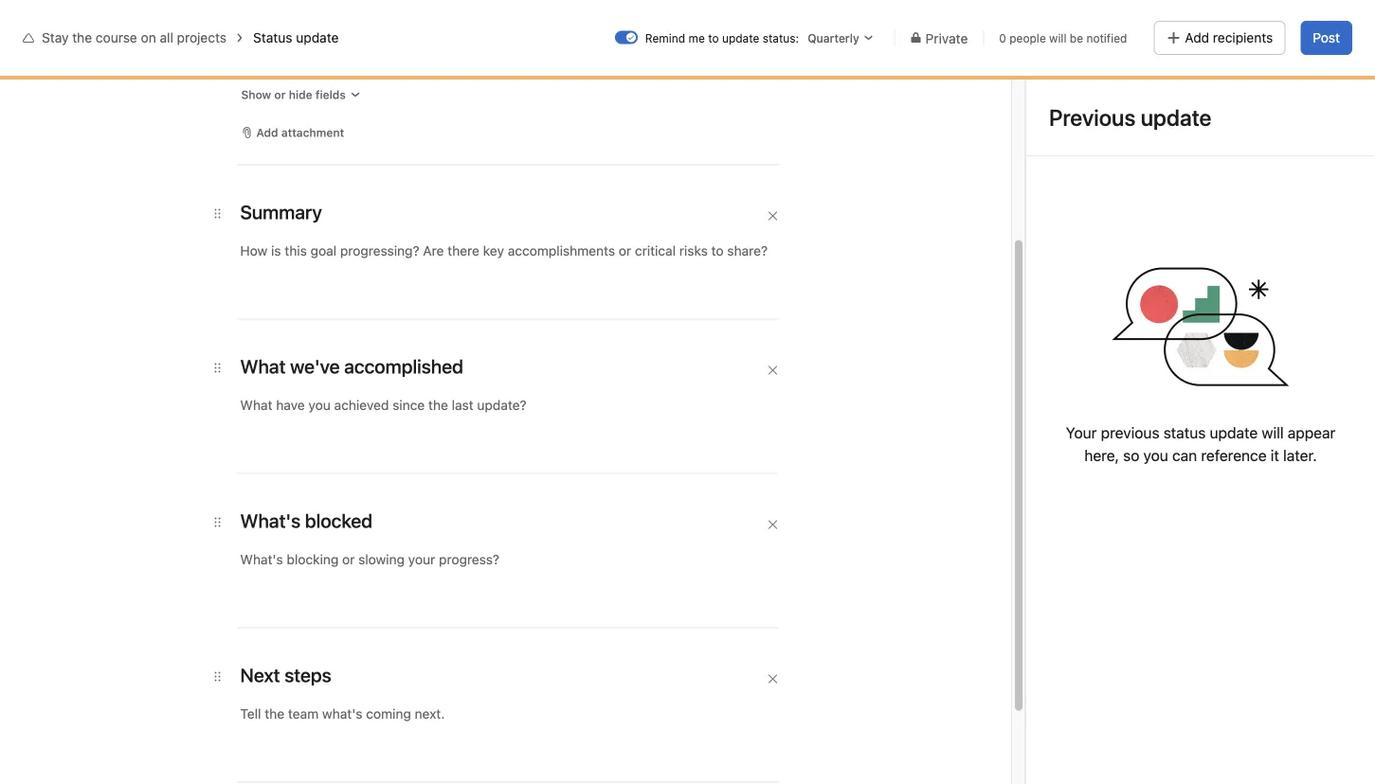 Task type: vqa. For each thing, say whether or not it's contained in the screenshot.
26
no



Task type: locate. For each thing, give the bounding box(es) containing it.
0 horizontal spatial add
[[256, 126, 278, 139]]

it
[[1271, 447, 1280, 465]]

goals
[[403, 59, 435, 75], [1040, 609, 1069, 623]]

update for remind me to update status:
[[722, 31, 760, 45]]

1 horizontal spatial the
[[353, 80, 381, 102]]

set a custom due date button
[[997, 535, 1130, 554]]

0%
[[395, 368, 424, 390]]

fields
[[316, 88, 346, 101]]

add down trial
[[1185, 30, 1210, 45]]

update up my
[[296, 30, 339, 45]]

1 vertical spatial remove section image
[[767, 519, 779, 531]]

list box
[[464, 8, 919, 38]]

stay up home
[[42, 30, 69, 45]]

add up 'add recipients'
[[1225, 16, 1246, 29]]

Section title text field
[[240, 663, 331, 689]]

1 vertical spatial a
[[1069, 635, 1076, 648]]

1 vertical spatial stay
[[311, 80, 349, 102]]

a
[[1023, 537, 1030, 551], [1069, 635, 1076, 648]]

the for stay the course on all projects
[[72, 30, 92, 45]]

2 vertical spatial remove section image
[[767, 674, 779, 685]]

goal
[[1118, 635, 1141, 648]]

a left parent at the bottom of page
[[1069, 635, 1076, 648]]

will
[[1049, 31, 1067, 45], [1262, 424, 1284, 442]]

add attachment button
[[233, 119, 353, 146]]

add for add attachment
[[256, 126, 278, 139]]

1 remove section image from the top
[[767, 210, 779, 222]]

add inside dropdown button
[[256, 126, 278, 139]]

course down my workspace goals link
[[386, 80, 444, 102]]

goals up connect
[[1040, 609, 1069, 623]]

switch
[[615, 31, 638, 44]]

29
[[1105, 16, 1119, 29]]

time
[[1001, 470, 1028, 483]]

update right to
[[722, 31, 760, 45]]

on left all projects on the top of the page
[[448, 80, 470, 102]]

0 horizontal spatial a
[[1023, 537, 1030, 551]]

remove section image
[[767, 210, 779, 222], [767, 519, 779, 531], [767, 674, 779, 685]]

parent
[[1079, 635, 1115, 648]]

time period
[[1001, 470, 1066, 483]]

0 horizontal spatial goals
[[403, 59, 435, 75]]

post
[[1313, 30, 1340, 45]]

projects
[[177, 30, 227, 45]]

period
[[1031, 470, 1066, 483]]

stay down my
[[311, 80, 349, 102]]

the down workspace
[[353, 80, 381, 102]]

1 vertical spatial on
[[448, 80, 470, 102]]

status:
[[763, 31, 799, 45]]

0 horizontal spatial stay
[[42, 30, 69, 45]]

show
[[241, 88, 271, 101]]

your
[[1066, 424, 1097, 442]]

0 vertical spatial a
[[1023, 537, 1030, 551]]

0 vertical spatial the
[[72, 30, 92, 45]]

remove section image
[[767, 365, 779, 376]]

a inside button
[[1023, 537, 1030, 551]]

0 vertical spatial on
[[141, 30, 156, 45]]

add recipients button
[[1154, 21, 1286, 55]]

add for add billing info
[[1225, 16, 1246, 29]]

2 horizontal spatial update
[[1210, 424, 1258, 442]]

0 vertical spatial stay
[[42, 30, 69, 45]]

a inside button
[[1069, 635, 1076, 648]]

0 vertical spatial course
[[96, 30, 137, 45]]

Section title text field
[[240, 508, 373, 535]]

so
[[1123, 447, 1140, 465]]

billing
[[1249, 16, 1281, 29]]

0 people will be notified
[[999, 31, 1127, 45]]

private
[[926, 30, 968, 46]]

2 remove section image from the top
[[767, 519, 779, 531]]

stay for stay the course on all projects
[[42, 30, 69, 45]]

add down show
[[256, 126, 278, 139]]

reference
[[1201, 447, 1267, 465]]

0 vertical spatial goals
[[403, 59, 435, 75]]

remove section image for what's blocked text field
[[767, 519, 779, 531]]

1 horizontal spatial a
[[1069, 635, 1076, 648]]

connect
[[1020, 635, 1066, 648]]

will inside your previous status update will appear here, so you can reference it later.
[[1262, 424, 1284, 442]]

1 horizontal spatial stay
[[311, 80, 349, 102]]

0 horizontal spatial on
[[141, 30, 156, 45]]

here,
[[1085, 447, 1119, 465]]

add billing info
[[1225, 16, 1304, 29]]

Goal name text field
[[356, 145, 1232, 213]]

1 horizontal spatial will
[[1262, 424, 1284, 442]]

0 horizontal spatial the
[[72, 30, 92, 45]]

1 horizontal spatial on
[[448, 80, 470, 102]]

quarterly button
[[803, 28, 879, 47]]

29 days left in trial
[[1105, 16, 1205, 29]]

post button
[[1301, 21, 1353, 55]]

left
[[1151, 16, 1168, 29]]

0 horizontal spatial update
[[296, 30, 339, 45]]

the up home
[[72, 30, 92, 45]]

feedback
[[1032, 687, 1081, 700]]

on left all
[[141, 30, 156, 45]]

0
[[999, 31, 1007, 45]]

3 remove section image from the top
[[767, 674, 779, 685]]

can
[[1173, 447, 1197, 465]]

my workspace goals link
[[311, 57, 435, 78]]

1 horizontal spatial course
[[386, 80, 444, 102]]

0 horizontal spatial course
[[96, 30, 137, 45]]

2 horizontal spatial add
[[1225, 16, 1246, 29]]

add
[[1225, 16, 1246, 29], [1185, 30, 1210, 45], [256, 126, 278, 139]]

hide
[[289, 88, 312, 101]]

on
[[141, 30, 156, 45], [448, 80, 470, 102]]

0 vertical spatial remove section image
[[767, 210, 779, 222]]

update inside your previous status update will appear here, so you can reference it later.
[[1210, 424, 1258, 442]]

1 horizontal spatial update
[[722, 31, 760, 45]]

to
[[708, 31, 719, 45]]

1 vertical spatial course
[[386, 80, 444, 102]]

update for your previous status update will appear here, so you can reference it later.
[[1210, 424, 1258, 442]]

update
[[296, 30, 339, 45], [722, 31, 760, 45], [1210, 424, 1258, 442]]

parent goals
[[1001, 609, 1069, 623]]

stay
[[42, 30, 69, 45], [311, 80, 349, 102]]

will left be
[[1049, 31, 1067, 45]]

you
[[1144, 447, 1169, 465]]

all projects
[[474, 80, 567, 102]]

the
[[72, 30, 92, 45], [353, 80, 381, 102]]

0 horizontal spatial will
[[1049, 31, 1067, 45]]

notified
[[1087, 31, 1127, 45]]

date
[[1100, 537, 1125, 551]]

a right set
[[1023, 537, 1030, 551]]

course
[[96, 30, 137, 45], [386, 80, 444, 102]]

course up home link
[[96, 30, 137, 45]]

1 horizontal spatial add
[[1185, 30, 1210, 45]]

1 vertical spatial the
[[353, 80, 381, 102]]

or
[[274, 88, 286, 101]]

goals up stay the course on all projects
[[403, 59, 435, 75]]

all
[[160, 30, 173, 45]]

update up reference
[[1210, 424, 1258, 442]]

insights element
[[0, 173, 227, 301]]

1 vertical spatial will
[[1262, 424, 1284, 442]]

1 horizontal spatial goals
[[1040, 609, 1069, 623]]

later.
[[1284, 447, 1317, 465]]

what's
[[372, 238, 432, 260]]

stay the course on all projects
[[42, 30, 227, 45]]

will up 'it'
[[1262, 424, 1284, 442]]



Task type: describe. For each thing, give the bounding box(es) containing it.
your previous status update will appear here, so you can reference it later.
[[1066, 424, 1336, 465]]

Section title text field
[[240, 354, 463, 380]]

goal owner
[[1001, 288, 1070, 303]]

add for add recipients
[[1185, 30, 1210, 45]]

add billing info button
[[1216, 9, 1313, 36]]

attachment
[[281, 126, 344, 139]]

Section title text field
[[240, 199, 322, 226]]

the status?
[[436, 238, 531, 260]]

send
[[1001, 687, 1028, 700]]

show or hide fields button
[[233, 82, 369, 108]]

accountable
[[1001, 358, 1077, 373]]

previous
[[1101, 424, 1160, 442]]

recipients
[[1213, 30, 1273, 45]]

days
[[1123, 16, 1148, 29]]

stay for stay the course on all projects
[[311, 80, 349, 102]]

this goal
[[1057, 242, 1129, 264]]

team
[[1081, 358, 1112, 373]]

status
[[253, 30, 292, 45]]

what's the status?
[[372, 238, 531, 260]]

info
[[1284, 16, 1304, 29]]

0 vertical spatial will
[[1049, 31, 1067, 45]]

status update
[[253, 30, 339, 45]]

goal
[[1001, 288, 1029, 303]]

send feedback link
[[1001, 685, 1081, 702]]

me
[[689, 31, 705, 45]]

send feedback
[[1001, 687, 1081, 700]]

about
[[1001, 242, 1053, 264]]

home
[[49, 65, 86, 81]]

stay the course on all projects link
[[42, 30, 227, 45]]

course for all projects
[[386, 80, 444, 102]]

set
[[1002, 537, 1020, 551]]

the for stay the course on all projects
[[353, 80, 381, 102]]

1 vertical spatial goals
[[1040, 609, 1069, 623]]

a for connect
[[1069, 635, 1076, 648]]

connect a parent goal button
[[992, 628, 1150, 655]]

my workspace goals
[[311, 59, 435, 75]]

be
[[1070, 31, 1083, 45]]

status
[[1164, 424, 1206, 442]]

my
[[311, 59, 329, 75]]

previous update
[[1049, 104, 1212, 131]]

course for all
[[96, 30, 137, 45]]

about this goal
[[1001, 242, 1129, 264]]

in
[[1172, 16, 1181, 29]]

workspace
[[333, 59, 399, 75]]

share
[[1313, 74, 1344, 87]]

custom
[[1033, 537, 1074, 551]]

set a custom due date
[[1002, 537, 1125, 551]]

a for set
[[1023, 537, 1030, 551]]

remove section image for section title text box
[[767, 210, 779, 222]]

remind me to update status:
[[645, 31, 799, 45]]

trial
[[1184, 16, 1205, 29]]

tt
[[1261, 74, 1276, 87]]

share button
[[1290, 67, 1353, 94]]

add attachment
[[256, 126, 344, 139]]

owner
[[1032, 288, 1070, 303]]

people
[[1010, 31, 1046, 45]]

parent
[[1001, 609, 1037, 623]]

appear
[[1288, 424, 1336, 442]]

show or hide fields
[[241, 88, 346, 101]]

connect a parent goal
[[1020, 635, 1141, 648]]

accountable team
[[1001, 358, 1112, 373]]

due
[[1077, 537, 1097, 551]]

stay the course on all projects
[[311, 80, 567, 102]]

remove section image for next steps text box
[[767, 674, 779, 685]]

tt button
[[1255, 67, 1282, 94]]

on for all
[[141, 30, 156, 45]]

home link
[[11, 58, 216, 88]]

on for all projects
[[448, 80, 470, 102]]

add recipients
[[1185, 30, 1273, 45]]

remind
[[645, 31, 685, 45]]

quarterly
[[808, 31, 859, 45]]



